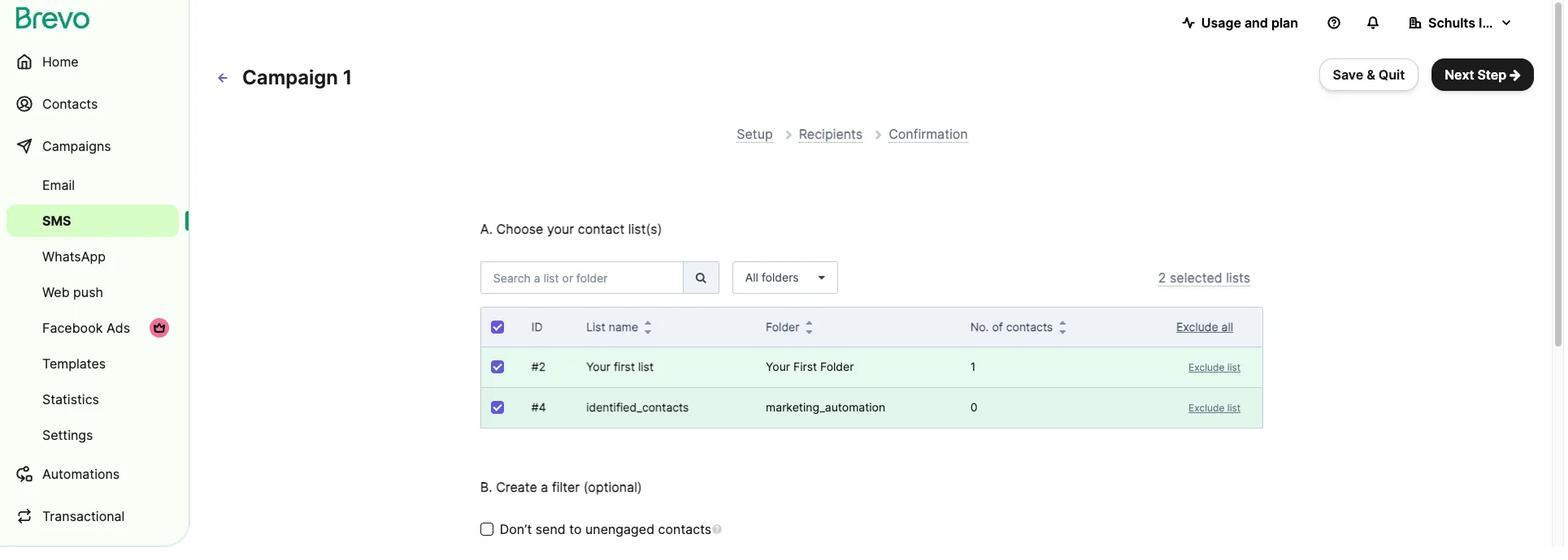 Task type: describe. For each thing, give the bounding box(es) containing it.
search image
[[696, 272, 706, 284]]

don't
[[500, 522, 532, 538]]

all folders
[[745, 271, 799, 285]]

&
[[1367, 67, 1375, 83]]

unengaged
[[585, 522, 654, 538]]

list for your first folder
[[1227, 362, 1241, 374]]

don't send to unengaged contacts
[[500, 522, 711, 538]]

transactional link
[[7, 497, 179, 537]]

facebook ads link
[[7, 312, 179, 345]]

templates
[[42, 356, 106, 372]]

statistics
[[42, 392, 99, 408]]

first
[[793, 360, 817, 374]]

whatsapp link
[[7, 241, 179, 273]]

send
[[535, 522, 566, 538]]

# for 4
[[531, 401, 539, 415]]

campaign
[[242, 66, 338, 89]]

0
[[970, 401, 977, 415]]

(optional)
[[583, 480, 642, 496]]

save
[[1333, 67, 1363, 83]]

recipients
[[799, 126, 863, 142]]

a
[[541, 480, 548, 496]]

confirmation
[[889, 126, 968, 142]]

filter
[[552, 480, 580, 496]]

a. choose your contact list(s)
[[480, 221, 662, 237]]

contacts
[[42, 96, 98, 112]]

templates link
[[7, 348, 179, 380]]

2 selected lists link
[[1158, 270, 1250, 287]]

caret down image for folder
[[806, 329, 812, 336]]

caret up image for folder
[[806, 319, 812, 326]]

setup
[[737, 126, 773, 142]]

a.
[[480, 221, 493, 237]]

# for 2
[[531, 360, 539, 374]]

identified_contacts
[[586, 401, 689, 415]]

0 vertical spatial exclude
[[1176, 320, 1218, 334]]

to
[[569, 522, 582, 538]]

b. create a filter (optional)
[[480, 480, 642, 496]]

save & quit button
[[1319, 59, 1419, 91]]

exclude list for 1
[[1189, 362, 1241, 374]]

ads
[[106, 320, 130, 337]]

settings
[[42, 428, 93, 444]]

campaign 1
[[242, 66, 352, 89]]

of
[[992, 320, 1003, 334]]

your first folder
[[766, 360, 854, 374]]

next
[[1445, 67, 1474, 83]]

usage and plan button
[[1169, 7, 1311, 39]]

1 vertical spatial 1
[[970, 360, 976, 374]]

caret up image for no. of contacts
[[1059, 319, 1066, 326]]

step
[[1477, 67, 1507, 83]]

transactional
[[42, 509, 125, 525]]

4
[[539, 401, 546, 415]]

confirmation link
[[889, 126, 968, 143]]

1 vertical spatial folder
[[820, 360, 854, 374]]

home link
[[7, 42, 179, 81]]

and
[[1244, 15, 1268, 31]]

schults
[[1428, 15, 1475, 31]]

caret down image right folders
[[812, 272, 825, 284]]

sms
[[42, 213, 71, 229]]

campaigns
[[42, 138, 111, 154]]

id
[[531, 320, 543, 334]]

whatsapp
[[42, 249, 106, 265]]

marketing_automation
[[766, 401, 885, 415]]

create
[[496, 480, 537, 496]]

arrow right image
[[1510, 68, 1521, 81]]

1 vertical spatial contacts
[[658, 522, 711, 538]]

settings link
[[7, 419, 179, 452]]

list(s)
[[628, 221, 662, 237]]

next step
[[1445, 67, 1507, 83]]

first
[[614, 360, 635, 374]]

all
[[745, 271, 758, 285]]

email link
[[7, 169, 179, 202]]

recipients link
[[799, 126, 863, 143]]

sms link
[[7, 205, 179, 237]]



Task type: vqa. For each thing, say whether or not it's contained in the screenshot.
Facebook
yes



Task type: locate. For each thing, give the bounding box(es) containing it.
web push link
[[7, 276, 179, 309]]

caret down image
[[812, 272, 825, 284], [645, 329, 651, 336], [806, 329, 812, 336]]

3 caret up image from the left
[[1059, 319, 1066, 326]]

Search a list or folder text field
[[480, 262, 684, 294]]

2
[[1158, 270, 1166, 286], [539, 360, 546, 374]]

your
[[586, 360, 611, 374], [766, 360, 790, 374]]

folder up the first
[[766, 320, 799, 334]]

folder right the first
[[820, 360, 854, 374]]

no.
[[970, 320, 989, 334]]

contact
[[578, 221, 625, 237]]

0 horizontal spatial your
[[586, 360, 611, 374]]

#
[[531, 360, 539, 374], [531, 401, 539, 415]]

0 horizontal spatial 1
[[343, 66, 352, 89]]

web
[[42, 285, 70, 301]]

1 horizontal spatial 1
[[970, 360, 976, 374]]

caret up image up caret down image
[[1059, 319, 1066, 326]]

1 horizontal spatial caret up image
[[806, 319, 812, 326]]

push
[[73, 285, 103, 301]]

b.
[[480, 480, 492, 496]]

2 down id
[[539, 360, 546, 374]]

0 vertical spatial contacts
[[1006, 320, 1053, 334]]

list
[[586, 320, 605, 334]]

your left first
[[586, 360, 611, 374]]

facebook ads
[[42, 320, 130, 337]]

caret down image
[[1059, 329, 1066, 336]]

caret up image
[[645, 319, 651, 326], [806, 319, 812, 326], [1059, 319, 1066, 326]]

2 exclude list link from the top
[[1176, 402, 1241, 415]]

0 vertical spatial folder
[[766, 320, 799, 334]]

caret up image for list name
[[645, 319, 651, 326]]

list for marketing_automation
[[1227, 402, 1241, 415]]

0 vertical spatial exclude list
[[1189, 362, 1241, 374]]

selected
[[1170, 270, 1222, 286]]

1 exclude list from the top
[[1189, 362, 1241, 374]]

exclude list for 0
[[1189, 402, 1241, 415]]

0 horizontal spatial caret up image
[[645, 319, 651, 326]]

1 right campaign
[[343, 66, 352, 89]]

exclude list link for 0
[[1176, 402, 1241, 415]]

0 vertical spatial exclude list link
[[1176, 362, 1241, 374]]

caret up image up your first folder
[[806, 319, 812, 326]]

your left the first
[[766, 360, 790, 374]]

1 caret up image from the left
[[645, 319, 651, 326]]

contacts right of
[[1006, 320, 1053, 334]]

2 exclude list from the top
[[1189, 402, 1241, 415]]

next step button
[[1432, 59, 1534, 91]]

2 caret up image from the left
[[806, 319, 812, 326]]

your
[[547, 221, 574, 237]]

list name
[[586, 320, 638, 334]]

2 your from the left
[[766, 360, 790, 374]]

2 horizontal spatial caret up image
[[1059, 319, 1066, 326]]

automations
[[42, 467, 120, 483]]

1 your from the left
[[586, 360, 611, 374]]

1 exclude list link from the top
[[1176, 362, 1241, 374]]

1 horizontal spatial contacts
[[1006, 320, 1053, 334]]

exclude all
[[1176, 320, 1233, 334]]

1 vertical spatial exclude list link
[[1176, 402, 1241, 415]]

your for your first folder
[[766, 360, 790, 374]]

2 # from the top
[[531, 401, 539, 415]]

web push
[[42, 285, 103, 301]]

exclude for 0
[[1189, 402, 1225, 415]]

1 horizontal spatial your
[[766, 360, 790, 374]]

usage and plan
[[1201, 15, 1298, 31]]

schults inc
[[1428, 15, 1498, 31]]

left___rvooi image
[[153, 322, 166, 335]]

1
[[343, 66, 352, 89], [970, 360, 976, 374]]

0 vertical spatial 2
[[1158, 270, 1166, 286]]

lists
[[1226, 270, 1250, 286]]

caret down image right name
[[645, 329, 651, 336]]

choose
[[496, 221, 543, 237]]

caret down image up your first folder
[[806, 329, 812, 336]]

plan
[[1271, 15, 1298, 31]]

2 left selected
[[1158, 270, 1166, 286]]

name
[[609, 320, 638, 334]]

email
[[42, 177, 75, 193]]

1 vertical spatial #
[[531, 401, 539, 415]]

2 vertical spatial exclude
[[1189, 402, 1225, 415]]

1 vertical spatial 2
[[539, 360, 546, 374]]

0 horizontal spatial 2
[[539, 360, 546, 374]]

campaigns link
[[7, 127, 179, 166]]

contacts right 'unengaged'
[[658, 522, 711, 538]]

# down id
[[531, 360, 539, 374]]

save & quit
[[1333, 67, 1405, 83]]

0 vertical spatial #
[[531, 360, 539, 374]]

0 vertical spatial 1
[[343, 66, 352, 89]]

schults inc button
[[1396, 7, 1526, 39]]

# down # 2
[[531, 401, 539, 415]]

usage
[[1201, 15, 1241, 31]]

exclude list link for 1
[[1176, 362, 1241, 374]]

your first list
[[586, 360, 654, 374]]

1 # from the top
[[531, 360, 539, 374]]

# 2
[[531, 360, 546, 374]]

all
[[1221, 320, 1233, 334]]

statistics link
[[7, 384, 179, 416]]

1 horizontal spatial 2
[[1158, 270, 1166, 286]]

automations link
[[7, 455, 179, 494]]

caret up image right name
[[645, 319, 651, 326]]

2 selected lists
[[1158, 270, 1250, 286]]

1 down no.
[[970, 360, 976, 374]]

inc
[[1479, 15, 1498, 31]]

your for your first list
[[586, 360, 611, 374]]

1 horizontal spatial folder
[[820, 360, 854, 374]]

facebook
[[42, 320, 103, 337]]

folders
[[762, 271, 799, 285]]

setup link
[[737, 126, 773, 143]]

quit
[[1379, 67, 1405, 83]]

caret down image for list name
[[645, 329, 651, 336]]

exclude for 1
[[1189, 362, 1225, 374]]

home
[[42, 54, 79, 70]]

no. of contacts
[[970, 320, 1053, 334]]

# 4
[[531, 401, 546, 415]]

list
[[638, 360, 654, 374], [1227, 362, 1241, 374], [1227, 402, 1241, 415]]

contacts link
[[7, 85, 179, 124]]

folder
[[766, 320, 799, 334], [820, 360, 854, 374]]

0 horizontal spatial contacts
[[658, 522, 711, 538]]

0 horizontal spatial folder
[[766, 320, 799, 334]]

exclude list link
[[1176, 362, 1241, 374], [1176, 402, 1241, 415]]

1 vertical spatial exclude list
[[1189, 402, 1241, 415]]

1 vertical spatial exclude
[[1189, 362, 1225, 374]]

exclude all link
[[1176, 320, 1233, 334]]



